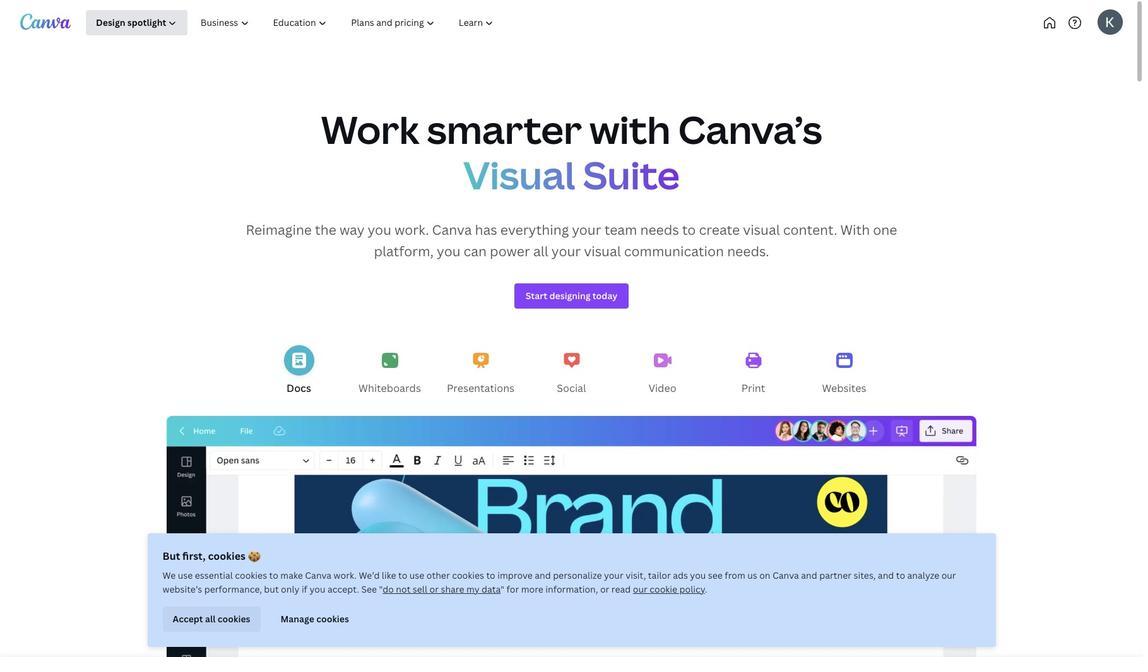 Task type: locate. For each thing, give the bounding box(es) containing it.
can
[[464, 242, 487, 260]]

0 horizontal spatial use
[[178, 570, 193, 582]]

work.
[[395, 221, 429, 239], [334, 570, 357, 582]]

use
[[178, 570, 193, 582], [410, 570, 425, 582]]

we
[[163, 570, 176, 582]]

cookie
[[650, 583, 678, 595]]

2 horizontal spatial and
[[878, 570, 894, 582]]

work. inside the 'reimagine the way you work. canva has everything your team needs to create visual content. with one platform, you can power all your visual communication needs.'
[[395, 221, 429, 239]]

tab list
[[0, 340, 1143, 405]]

or right sell on the left of page
[[430, 583, 439, 595]]

1 vertical spatial your
[[552, 242, 581, 260]]

1 vertical spatial all
[[205, 613, 216, 625]]

to
[[682, 221, 696, 239], [269, 570, 278, 582], [398, 570, 407, 582], [486, 570, 496, 582], [896, 570, 906, 582]]

needs
[[641, 221, 679, 239]]

everything
[[501, 221, 569, 239]]

for
[[507, 583, 519, 595]]

0 horizontal spatial all
[[205, 613, 216, 625]]

do
[[383, 583, 394, 595]]

our right analyze on the bottom right
[[942, 570, 956, 582]]

your down everything at top
[[552, 242, 581, 260]]

work. up platform,
[[395, 221, 429, 239]]

and
[[535, 570, 551, 582], [801, 570, 818, 582], [878, 570, 894, 582]]

" left for
[[501, 583, 505, 595]]

0 horizontal spatial canva
[[305, 570, 332, 582]]

suite
[[583, 149, 680, 201]]

2 vertical spatial your
[[604, 570, 624, 582]]

visual down team
[[584, 242, 621, 260]]

0 horizontal spatial work.
[[334, 570, 357, 582]]

whiteboards button
[[355, 340, 425, 405]]

0 vertical spatial all
[[534, 242, 549, 260]]

only
[[281, 583, 300, 595]]

see
[[361, 583, 377, 595]]

our down visit,
[[633, 583, 648, 595]]

all
[[534, 242, 549, 260], [205, 613, 216, 625]]

sites,
[[854, 570, 876, 582]]

has
[[475, 221, 497, 239]]

accept.
[[328, 583, 359, 595]]

2 " from the left
[[501, 583, 505, 595]]

do not sell or share my data " for more information, or read our cookie policy .
[[383, 583, 707, 595]]

" right see at the bottom of page
[[379, 583, 383, 595]]

cookies
[[208, 549, 246, 563], [235, 570, 267, 582], [452, 570, 484, 582], [218, 613, 250, 625], [316, 613, 349, 625]]

we'd
[[359, 570, 380, 582]]

our
[[942, 570, 956, 582], [633, 583, 648, 595]]

visual
[[743, 221, 780, 239], [584, 242, 621, 260]]

improve
[[498, 570, 533, 582]]

0 vertical spatial our
[[942, 570, 956, 582]]

1 vertical spatial our
[[633, 583, 648, 595]]

1 horizontal spatial work.
[[395, 221, 429, 239]]

reimagine the way you work. canva has everything your team needs to create visual content. with one platform, you can power all your visual communication needs.
[[246, 221, 897, 260]]

partner
[[820, 570, 852, 582]]

platform,
[[374, 242, 434, 260]]

and up do not sell or share my data " for more information, or read our cookie policy .
[[535, 570, 551, 582]]

ads
[[673, 570, 688, 582]]

presentations
[[447, 382, 515, 396]]

1 horizontal spatial or
[[600, 583, 610, 595]]

to right like
[[398, 570, 407, 582]]

docs
[[287, 382, 311, 396]]

work
[[321, 104, 419, 155]]

website's
[[163, 583, 202, 595]]

tab list containing docs
[[0, 340, 1143, 405]]

accept
[[173, 613, 203, 625]]

and right sites,
[[878, 570, 894, 582]]

or
[[430, 583, 439, 595], [600, 583, 610, 595]]

you
[[368, 221, 391, 239], [437, 242, 461, 260], [690, 570, 706, 582], [310, 583, 325, 595]]

all right accept
[[205, 613, 216, 625]]

1 horizontal spatial all
[[534, 242, 549, 260]]

1 horizontal spatial canva
[[432, 221, 472, 239]]

1 or from the left
[[430, 583, 439, 595]]

"
[[379, 583, 383, 595], [501, 583, 505, 595]]

information,
[[546, 583, 598, 595]]

video
[[649, 382, 677, 396]]

cookies down performance,
[[218, 613, 250, 625]]

your
[[572, 221, 601, 239], [552, 242, 581, 260], [604, 570, 624, 582]]

cookies up the "my"
[[452, 570, 484, 582]]

your up read at the bottom right of the page
[[604, 570, 624, 582]]

work. up accept.
[[334, 570, 357, 582]]

manage cookies button
[[271, 607, 359, 632]]

🍪
[[248, 549, 261, 563]]

0 horizontal spatial or
[[430, 583, 439, 595]]

0 vertical spatial visual
[[743, 221, 780, 239]]

canva
[[432, 221, 472, 239], [305, 570, 332, 582], [773, 570, 799, 582]]

2 use from the left
[[410, 570, 425, 582]]

use up sell on the left of page
[[410, 570, 425, 582]]

0 horizontal spatial "
[[379, 583, 383, 595]]

to inside the 'reimagine the way you work. canva has everything your team needs to create visual content. with one platform, you can power all your visual communication needs.'
[[682, 221, 696, 239]]

to up but
[[269, 570, 278, 582]]

we use essential cookies to make canva work. we'd like to use other cookies to improve and personalize your visit, tailor ads you see from us on canva and partner sites, and to analyze our website's performance, but only if you accept. see "
[[163, 570, 956, 595]]

accept all cookies button
[[163, 607, 260, 632]]

canva up can at the top left of the page
[[432, 221, 472, 239]]

team
[[605, 221, 637, 239]]

communication
[[624, 242, 724, 260]]

all down everything at top
[[534, 242, 549, 260]]

1 horizontal spatial "
[[501, 583, 505, 595]]

to left analyze on the bottom right
[[896, 570, 906, 582]]

canva inside the 'reimagine the way you work. canva has everything your team needs to create visual content. with one platform, you can power all your visual communication needs.'
[[432, 221, 472, 239]]

smarter
[[427, 104, 582, 155]]

and left partner
[[801, 570, 818, 582]]

visual up needs.
[[743, 221, 780, 239]]

read
[[612, 583, 631, 595]]

essential
[[195, 570, 233, 582]]

but
[[264, 583, 279, 595]]

make
[[281, 570, 303, 582]]

1 horizontal spatial our
[[942, 570, 956, 582]]

policy
[[680, 583, 705, 595]]

1 vertical spatial visual
[[584, 242, 621, 260]]

1 " from the left
[[379, 583, 383, 595]]

cookies up essential
[[208, 549, 246, 563]]

websites
[[822, 382, 867, 396]]

2 or from the left
[[600, 583, 610, 595]]

your left team
[[572, 221, 601, 239]]

0 horizontal spatial and
[[535, 570, 551, 582]]

to up data
[[486, 570, 496, 582]]

manage cookies
[[281, 613, 349, 625]]

content.
[[783, 221, 838, 239]]

1 horizontal spatial use
[[410, 570, 425, 582]]

canva right on
[[773, 570, 799, 582]]

analyze
[[908, 570, 940, 582]]

more
[[521, 583, 544, 595]]

0 vertical spatial work.
[[395, 221, 429, 239]]

or left read at the bottom right of the page
[[600, 583, 610, 595]]

print
[[742, 382, 765, 396]]

tailor
[[648, 570, 671, 582]]

1 vertical spatial work.
[[334, 570, 357, 582]]

use up website's
[[178, 570, 193, 582]]

our inside 'we use essential cookies to make canva work. we'd like to use other cookies to improve and personalize your visit, tailor ads you see from us on canva and partner sites, and to analyze our website's performance, but only if you accept. see "'
[[942, 570, 956, 582]]

3 and from the left
[[878, 570, 894, 582]]

canva up if
[[305, 570, 332, 582]]

with
[[841, 221, 870, 239]]

needs.
[[727, 242, 769, 260]]

to up communication
[[682, 221, 696, 239]]

all inside the 'reimagine the way you work. canva has everything your team needs to create visual content. with one platform, you can power all your visual communication needs.'
[[534, 242, 549, 260]]

you right if
[[310, 583, 325, 595]]

1 horizontal spatial and
[[801, 570, 818, 582]]



Task type: describe. For each thing, give the bounding box(es) containing it.
presentations button
[[445, 340, 516, 405]]

reimagine
[[246, 221, 312, 239]]

visual
[[463, 149, 576, 201]]

2 and from the left
[[801, 570, 818, 582]]

you left can at the top left of the page
[[437, 242, 461, 260]]

like
[[382, 570, 396, 582]]

top level navigation element
[[86, 10, 548, 35]]

canva's
[[678, 104, 822, 155]]

1 and from the left
[[535, 570, 551, 582]]

2 horizontal spatial canva
[[773, 570, 799, 582]]

do not sell or share my data link
[[383, 583, 501, 595]]

personalize
[[553, 570, 602, 582]]

websites button
[[809, 340, 880, 405]]

0 horizontal spatial our
[[633, 583, 648, 595]]

not
[[396, 583, 411, 595]]

share
[[441, 583, 464, 595]]

0 vertical spatial your
[[572, 221, 601, 239]]

one
[[873, 221, 897, 239]]

1 horizontal spatial visual
[[743, 221, 780, 239]]

accept all cookies
[[173, 613, 250, 625]]

1 use from the left
[[178, 570, 193, 582]]

work smarter with canva's visual suite
[[321, 104, 822, 201]]

video button
[[627, 340, 698, 405]]

my
[[467, 583, 480, 595]]

manage
[[281, 613, 314, 625]]

from
[[725, 570, 746, 582]]

" inside 'we use essential cookies to make canva work. we'd like to use other cookies to improve and personalize your visit, tailor ads you see from us on canva and partner sites, and to analyze our website's performance, but only if you accept. see "'
[[379, 583, 383, 595]]

other
[[427, 570, 450, 582]]

you up policy
[[690, 570, 706, 582]]

on
[[760, 570, 771, 582]]

docs button
[[264, 340, 334, 405]]

you right 'way'
[[368, 221, 391, 239]]

cookies down 🍪
[[235, 570, 267, 582]]

with
[[590, 104, 671, 155]]

but
[[163, 549, 180, 563]]

create
[[699, 221, 740, 239]]

print button
[[718, 340, 789, 405]]

work. inside 'we use essential cookies to make canva work. we'd like to use other cookies to improve and personalize your visit, tailor ads you see from us on canva and partner sites, and to analyze our website's performance, but only if you accept. see "'
[[334, 570, 357, 582]]

0 horizontal spatial visual
[[584, 242, 621, 260]]

way
[[340, 221, 365, 239]]

the
[[315, 221, 336, 239]]

data
[[482, 583, 501, 595]]

us
[[748, 570, 758, 582]]

cookies down accept.
[[316, 613, 349, 625]]

whiteboards
[[359, 382, 421, 396]]

all inside 'accept all cookies' button
[[205, 613, 216, 625]]

but first, cookies 🍪
[[163, 549, 261, 563]]

social
[[557, 382, 586, 396]]

first,
[[183, 549, 206, 563]]

social button
[[536, 340, 607, 405]]

power
[[490, 242, 530, 260]]

see
[[708, 570, 723, 582]]

if
[[302, 583, 307, 595]]

visit,
[[626, 570, 646, 582]]

performance,
[[204, 583, 262, 595]]

your inside 'we use essential cookies to make canva work. we'd like to use other cookies to improve and personalize your visit, tailor ads you see from us on canva and partner sites, and to analyze our website's performance, but only if you accept. see "'
[[604, 570, 624, 582]]

our cookie policy link
[[633, 583, 705, 595]]

sell
[[413, 583, 428, 595]]

.
[[705, 583, 707, 595]]



Task type: vqa. For each thing, say whether or not it's contained in the screenshot.
Pro within Canva Pro is free for all registered nonprofits. Apply today.
no



